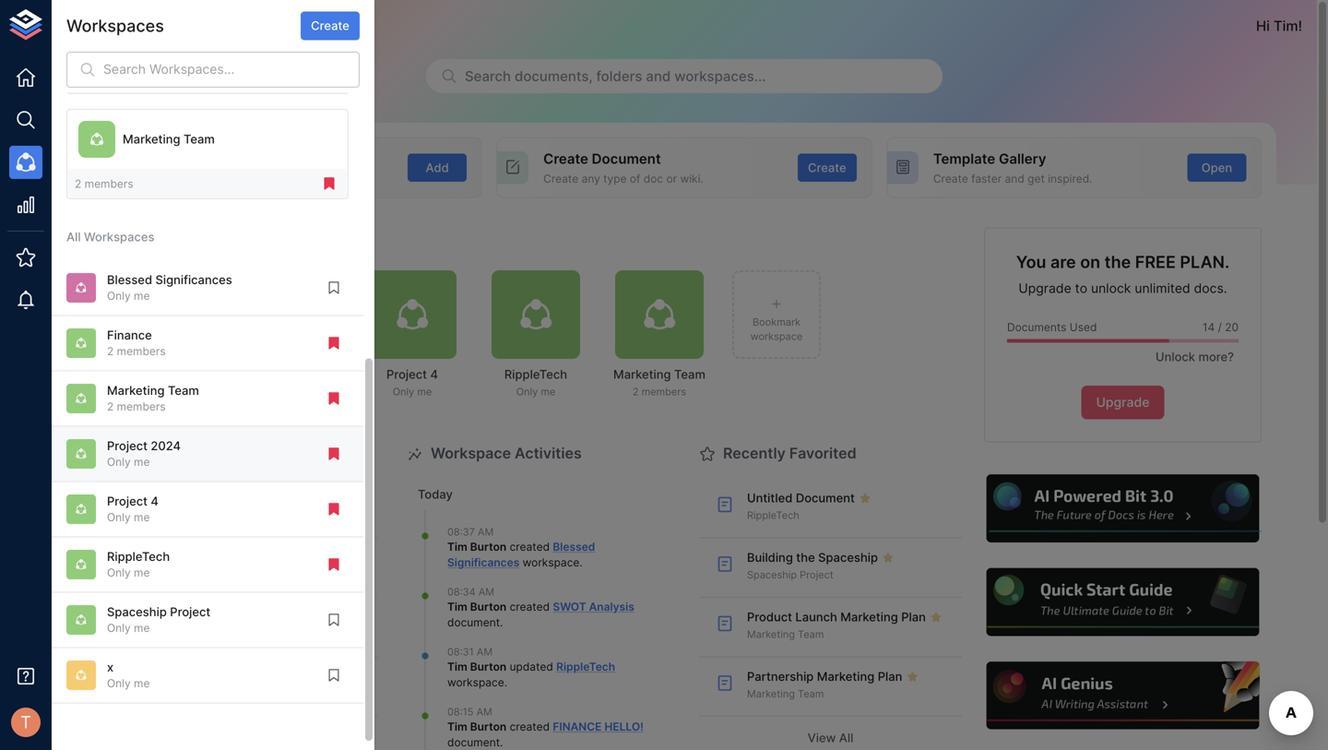 Task type: describe. For each thing, give the bounding box(es) containing it.
untitled inside untitled document link
[[162, 550, 208, 565]]

0 vertical spatial plan
[[902, 610, 926, 624]]

only inside x only me
[[107, 677, 131, 690]]

1 vertical spatial untitled document
[[162, 550, 270, 565]]

workspace inside button
[[751, 330, 803, 342]]

swot
[[553, 600, 587, 614]]

08:31
[[447, 646, 474, 658]]

folders
[[596, 68, 643, 84]]

building
[[747, 550, 793, 565]]

get
[[1028, 172, 1045, 185]]

1 vertical spatial workspace
[[523, 556, 580, 569]]

t button
[[6, 702, 46, 743]]

recent documents
[[138, 444, 274, 462]]

swot analysis link
[[553, 600, 635, 614]]

2 help image from the top
[[985, 566, 1262, 639]]

unlock
[[1092, 281, 1132, 296]]

1 horizontal spatial project 4 only me
[[387, 367, 438, 398]]

bookmarked workspaces
[[138, 228, 320, 246]]

1 burton from the top
[[470, 540, 507, 554]]

tim burton created
[[447, 540, 553, 554]]

2 horizontal spatial spaceship
[[819, 550, 878, 565]]

recently
[[723, 444, 786, 462]]

1 horizontal spatial untitled document
[[747, 491, 855, 505]]

14 / 20
[[1203, 321, 1239, 334]]

bookmarked
[[138, 228, 228, 246]]

docs.
[[1195, 281, 1228, 296]]

workspaces...
[[675, 68, 766, 84]]

all workspaces
[[66, 230, 155, 244]]

to
[[1076, 281, 1088, 296]]

3 help image from the top
[[985, 659, 1262, 732]]

memo
[[162, 610, 198, 624]]

rogue
[[96, 18, 139, 34]]

open button
[[1188, 154, 1247, 182]]

1 help image from the top
[[985, 472, 1262, 545]]

the inside you are on the free plan. upgrade to unlock unlimited docs.
[[1105, 252, 1132, 272]]

am for finance
[[477, 706, 493, 718]]

workspaces for all workspaces
[[84, 230, 155, 244]]

open
[[1202, 160, 1233, 175]]

more?
[[1199, 350, 1235, 364]]

partnership
[[747, 669, 814, 684]]

hi
[[1257, 18, 1270, 34]]

unlock more? button
[[1146, 343, 1239, 371]]

and inside template gallery create faster and get inspired.
[[1005, 172, 1025, 185]]

1 vertical spatial finance 2 members
[[138, 367, 192, 398]]

favorited
[[790, 444, 857, 462]]

08:34
[[447, 586, 476, 598]]

search
[[465, 68, 511, 84]]

rippletech inside 08:31 am tim burton updated rippletech workspace .
[[557, 660, 616, 674]]

project 2024 only me
[[107, 439, 181, 469]]

recently favorited
[[723, 444, 857, 462]]

search documents, folders and workspaces...
[[465, 68, 766, 84]]

blessed significances only me
[[107, 273, 232, 303]]

spaceship project
[[747, 569, 834, 581]]

add button
[[408, 154, 467, 182]]

acme
[[220, 610, 255, 624]]

spaceship for spaceship project only me
[[107, 605, 167, 619]]

blessed for blessed significances only me
[[107, 273, 152, 287]]

bookmark image for spaceship project
[[326, 612, 342, 628]]

08:37
[[447, 526, 475, 538]]

rippletech up building
[[747, 509, 800, 521]]

used
[[1070, 321, 1097, 334]]

untitled document link
[[114, 538, 377, 598]]

of
[[630, 172, 641, 185]]

recent
[[138, 444, 189, 462]]

building the spaceship
[[747, 550, 878, 565]]

analysis
[[589, 600, 635, 614]]

tim right 'hi'
[[1274, 18, 1299, 34]]

rogue enterprises
[[96, 18, 219, 34]]

1 vertical spatial project 4 only me
[[107, 494, 159, 524]]

inspired.
[[1048, 172, 1093, 185]]

workspace
[[431, 444, 511, 462]]

1 created from the top
[[510, 540, 550, 554]]

created for swot
[[510, 600, 550, 614]]

create document create any type of doc or wiki.
[[544, 150, 704, 185]]

1 horizontal spatial rippletech only me
[[505, 367, 568, 398]]

blessed significances
[[447, 540, 595, 569]]

on
[[1081, 252, 1101, 272]]

enterprises
[[142, 18, 219, 34]]

2024 for project 2024 only me
[[151, 439, 181, 453]]

tim down 08:37
[[447, 540, 468, 554]]

search documents, folders and workspaces... button
[[426, 59, 943, 93]]

project 2024 link
[[238, 270, 340, 399]]

only inside blessed significances only me
[[107, 289, 131, 303]]

rippletech up spaceship project only me
[[107, 549, 170, 564]]

!
[[1299, 18, 1303, 34]]

documents used
[[1008, 321, 1097, 334]]

faster
[[972, 172, 1002, 185]]

tim for rippletech
[[447, 660, 468, 674]]

/
[[1218, 321, 1222, 334]]

finance hello! link
[[553, 720, 644, 734]]

upgrade button
[[1082, 386, 1165, 420]]

0 vertical spatial finance 2 members
[[107, 328, 166, 358]]

marketing team for partnership
[[747, 688, 824, 700]]

0 vertical spatial marketing team
[[123, 132, 215, 146]]

doc
[[644, 172, 663, 185]]

2024 for project 2024
[[296, 367, 326, 382]]

today
[[418, 487, 453, 501]]

0 vertical spatial finance
[[107, 328, 152, 342]]

only inside spaceship project only me
[[107, 621, 131, 635]]

workspace activities
[[431, 444, 582, 462]]

Search Workspaces... text field
[[103, 52, 360, 88]]

updated
[[510, 660, 553, 674]]

view all
[[808, 731, 854, 745]]

only inside 'project 2024 only me'
[[107, 455, 131, 469]]

. inside 08:15 am tim burton created finance hello! document .
[[500, 736, 503, 749]]

me inside blessed significances only me
[[134, 289, 150, 303]]

. inside 08:31 am tim burton updated rippletech workspace .
[[504, 676, 508, 689]]

08:15
[[447, 706, 474, 718]]

document for swot analysis
[[447, 616, 500, 629]]

activities
[[515, 444, 582, 462]]

gallery
[[999, 150, 1047, 167]]

burton for finance
[[470, 720, 507, 734]]

20
[[1226, 321, 1239, 334]]

2 members
[[75, 177, 133, 190]]

created for finance
[[510, 720, 550, 734]]

blessed for blessed significances
[[553, 540, 595, 554]]

add
[[426, 160, 449, 175]]

bookmark image
[[326, 667, 342, 684]]

free
[[1136, 252, 1176, 272]]

1 horizontal spatial create button
[[798, 154, 857, 182]]

am up tim burton created
[[478, 526, 494, 538]]

spaceship for spaceship project
[[747, 569, 797, 581]]

am for swot
[[479, 586, 495, 598]]

template
[[934, 150, 996, 167]]

blessed significances link
[[447, 540, 595, 569]]



Task type: vqa. For each thing, say whether or not it's contained in the screenshot.
UPGRADE within the You are on the FREE PLAN. Upgrade to unlock unlimited docs.
yes



Task type: locate. For each thing, give the bounding box(es) containing it.
only
[[107, 289, 131, 303], [393, 386, 415, 398], [516, 386, 538, 398], [107, 455, 131, 469], [107, 511, 131, 524], [107, 566, 131, 579], [107, 621, 131, 635], [107, 677, 131, 690]]

2 horizontal spatial workspace
[[751, 330, 803, 342]]

1 vertical spatial 2024
[[151, 439, 181, 453]]

0 vertical spatial document
[[447, 616, 500, 629]]

0 vertical spatial create button
[[301, 12, 360, 40]]

0 horizontal spatial untitled document
[[162, 550, 270, 565]]

08:15 am tim burton created finance hello! document .
[[447, 706, 644, 749]]

workspaces for bookmarked workspaces
[[232, 228, 320, 246]]

tim down the 08:15
[[447, 720, 468, 734]]

project 4 only me
[[387, 367, 438, 398], [107, 494, 159, 524]]

product
[[747, 610, 793, 624]]

0 vertical spatial project 4 only me
[[387, 367, 438, 398]]

workspace .
[[520, 556, 583, 569]]

1 vertical spatial created
[[510, 600, 550, 614]]

0 vertical spatial the
[[1105, 252, 1132, 272]]

am inside 08:15 am tim burton created finance hello! document .
[[477, 706, 493, 718]]

document down the 08:15
[[447, 736, 500, 749]]

marketing team down 'product'
[[747, 628, 824, 640]]

untitled document up for
[[162, 550, 270, 565]]

workspace down bookmark on the right top of the page
[[751, 330, 803, 342]]

0 horizontal spatial workspace
[[447, 676, 504, 689]]

blessed
[[107, 273, 152, 287], [553, 540, 595, 554]]

remove bookmark image
[[326, 446, 342, 462]]

0 vertical spatial workspace
[[751, 330, 803, 342]]

spaceship project only me
[[107, 605, 211, 635]]

burton for rippletech
[[470, 660, 507, 674]]

spaceship
[[819, 550, 878, 565], [747, 569, 797, 581], [107, 605, 167, 619]]

2 burton from the top
[[470, 600, 507, 614]]

0 horizontal spatial all
[[66, 230, 81, 244]]

1 horizontal spatial spaceship
[[747, 569, 797, 581]]

am right the 08:15
[[477, 706, 493, 718]]

memo for acme
[[162, 610, 255, 624]]

2 bookmark image from the top
[[326, 612, 342, 628]]

0 horizontal spatial the
[[797, 550, 815, 565]]

0 horizontal spatial create button
[[301, 12, 360, 40]]

0 horizontal spatial project 4 only me
[[107, 494, 159, 524]]

documents left 'used'
[[1008, 321, 1067, 334]]

and down gallery
[[1005, 172, 1025, 185]]

1 horizontal spatial documents
[[1008, 321, 1067, 334]]

1 horizontal spatial untitled
[[747, 491, 793, 505]]

1 horizontal spatial and
[[1005, 172, 1025, 185]]

significances for blessed significances
[[447, 556, 520, 569]]

significances down tim burton created
[[447, 556, 520, 569]]

tim
[[1274, 18, 1299, 34], [447, 540, 468, 554], [447, 600, 468, 614], [447, 660, 468, 674], [447, 720, 468, 734]]

0 horizontal spatial and
[[646, 68, 671, 84]]

2024 inside 'project 2024 only me'
[[151, 439, 181, 453]]

view all button
[[699, 724, 962, 750]]

1 vertical spatial spaceship
[[747, 569, 797, 581]]

me inside x only me
[[134, 677, 150, 690]]

blessed up workspace .
[[553, 540, 595, 554]]

blessed inside blessed significances only me
[[107, 273, 152, 287]]

bookmark
[[753, 316, 801, 328]]

finance
[[553, 720, 602, 734]]

upgrade inside upgrade button
[[1097, 395, 1150, 410]]

0 vertical spatial created
[[510, 540, 550, 554]]

upgrade down unlock more? button
[[1097, 395, 1150, 410]]

remove bookmark image for rippletech
[[326, 556, 342, 573]]

workspace up 08:34 am tim burton created swot analysis document .
[[523, 556, 580, 569]]

remove bookmark image for finance
[[326, 335, 342, 351]]

all right "view"
[[839, 731, 854, 745]]

0 vertical spatial 2024
[[296, 367, 326, 382]]

0 horizontal spatial blessed
[[107, 273, 152, 287]]

1 horizontal spatial workspace
[[523, 556, 580, 569]]

2 vertical spatial spaceship
[[107, 605, 167, 619]]

2 vertical spatial document
[[211, 550, 270, 565]]

1 vertical spatial upgrade
[[1097, 395, 1150, 410]]

remove bookmark image for marketing team
[[326, 390, 342, 407]]

document up 08:31
[[447, 616, 500, 629]]

08:37 am
[[447, 526, 494, 538]]

unlimited
[[1135, 281, 1191, 296]]

1 horizontal spatial document
[[592, 150, 661, 167]]

1 vertical spatial document
[[447, 736, 500, 749]]

me inside spaceship project only me
[[134, 621, 150, 635]]

burton down 08:37 am
[[470, 540, 507, 554]]

created inside 08:34 am tim burton created swot analysis document .
[[510, 600, 550, 614]]

0 vertical spatial documents
[[1008, 321, 1067, 334]]

0 vertical spatial significances
[[155, 273, 232, 287]]

marketing team for product
[[747, 628, 824, 640]]

r
[[73, 18, 82, 33]]

the up unlock
[[1105, 252, 1132, 272]]

2 document from the top
[[447, 736, 500, 749]]

burton for swot
[[470, 600, 507, 614]]

0 horizontal spatial marketing team 2 members
[[107, 383, 199, 413]]

type
[[604, 172, 627, 185]]

0 vertical spatial document
[[592, 150, 661, 167]]

0 horizontal spatial spaceship
[[107, 605, 167, 619]]

rippletech only me
[[505, 367, 568, 398], [107, 549, 170, 579]]

marketing team 2 members
[[614, 367, 706, 398], [107, 383, 199, 413]]

08:34 am tim burton created swot analysis document .
[[447, 586, 635, 629]]

0 horizontal spatial untitled
[[162, 550, 208, 565]]

finance 2 members down blessed significances only me
[[107, 328, 166, 358]]

1 vertical spatial and
[[1005, 172, 1025, 185]]

rippletech up the activities
[[505, 367, 568, 382]]

finance up recent
[[143, 367, 188, 382]]

rippletech only me up spaceship project only me
[[107, 549, 170, 579]]

document for finance hello!
[[447, 736, 500, 749]]

significances inside 'blessed significances'
[[447, 556, 520, 569]]

am right 08:34
[[479, 586, 495, 598]]

am inside 08:31 am tim burton updated rippletech workspace .
[[477, 646, 493, 658]]

any
[[582, 172, 600, 185]]

0 horizontal spatial 4
[[151, 494, 159, 508]]

partnership marketing plan
[[747, 669, 903, 684]]

. up 08:15 am tim burton created finance hello! document .
[[504, 676, 508, 689]]

2 vertical spatial workspace
[[447, 676, 504, 689]]

bookmark workspace button
[[733, 270, 821, 359]]

you
[[1017, 252, 1047, 272]]

marketing team down partnership
[[747, 688, 824, 700]]

1 vertical spatial document
[[796, 491, 855, 505]]

rippletech
[[505, 367, 568, 382], [747, 509, 800, 521], [107, 549, 170, 564], [557, 660, 616, 674]]

bookmark workspace
[[751, 316, 803, 342]]

1 vertical spatial the
[[797, 550, 815, 565]]

documents,
[[515, 68, 593, 84]]

memo for acme link
[[114, 598, 377, 657]]

1 horizontal spatial the
[[1105, 252, 1132, 272]]

2 vertical spatial marketing team
[[747, 688, 824, 700]]

workspace inside 08:31 am tim burton updated rippletech workspace .
[[447, 676, 504, 689]]

1 vertical spatial untitled
[[162, 550, 208, 565]]

0 horizontal spatial rippletech only me
[[107, 549, 170, 579]]

blessed inside 'blessed significances'
[[553, 540, 595, 554]]

4 down recent
[[151, 494, 159, 508]]

launch
[[796, 610, 838, 624]]

tim inside 08:15 am tim burton created finance hello! document .
[[447, 720, 468, 734]]

project 4 only me up workspace
[[387, 367, 438, 398]]

created left finance
[[510, 720, 550, 734]]

1 vertical spatial all
[[839, 731, 854, 745]]

0 vertical spatial help image
[[985, 472, 1262, 545]]

2
[[75, 177, 81, 190], [107, 345, 114, 358], [138, 386, 144, 398], [633, 386, 639, 398], [107, 400, 114, 413]]

hi tim !
[[1257, 18, 1303, 34]]

created left swot
[[510, 600, 550, 614]]

unlock more?
[[1156, 350, 1235, 364]]

significances
[[155, 273, 232, 287], [447, 556, 520, 569]]

tim inside 08:34 am tim burton created swot analysis document .
[[447, 600, 468, 614]]

help image
[[985, 472, 1262, 545], [985, 566, 1262, 639], [985, 659, 1262, 732]]

spaceship up x
[[107, 605, 167, 619]]

4 burton from the top
[[470, 720, 507, 734]]

and right folders
[[646, 68, 671, 84]]

remove bookmark image
[[321, 175, 338, 192], [326, 335, 342, 351], [326, 390, 342, 407], [326, 501, 342, 517], [326, 556, 342, 573]]

1 vertical spatial bookmark image
[[326, 612, 342, 628]]

0 horizontal spatial document
[[211, 550, 270, 565]]

1 vertical spatial blessed
[[553, 540, 595, 554]]

documents right recent
[[192, 444, 274, 462]]

created inside 08:15 am tim burton created finance hello! document .
[[510, 720, 550, 734]]

document inside 'create document create any type of doc or wiki.'
[[592, 150, 661, 167]]

1 vertical spatial plan
[[878, 669, 903, 684]]

significances down bookmarked
[[155, 273, 232, 287]]

0 vertical spatial untitled document
[[747, 491, 855, 505]]

unlock
[[1156, 350, 1196, 364]]

0 vertical spatial and
[[646, 68, 671, 84]]

are
[[1051, 252, 1077, 272]]

0 vertical spatial untitled
[[747, 491, 793, 505]]

all
[[66, 230, 81, 244], [839, 731, 854, 745]]

project 4 only me down 'project 2024 only me'
[[107, 494, 159, 524]]

project inside 'project 2024 only me'
[[107, 439, 148, 453]]

untitled up memo
[[162, 550, 208, 565]]

tim for swot analysis
[[447, 600, 468, 614]]

or
[[667, 172, 677, 185]]

document up the of
[[592, 150, 661, 167]]

untitled document down recently favorited
[[747, 491, 855, 505]]

. inside 08:34 am tim burton created swot analysis document .
[[500, 616, 503, 629]]

. up swot
[[580, 556, 583, 569]]

1 vertical spatial help image
[[985, 566, 1262, 639]]

template gallery create faster and get inspired.
[[934, 150, 1093, 185]]

finance 2 members
[[107, 328, 166, 358], [138, 367, 192, 398]]

rippletech right updated
[[557, 660, 616, 674]]

1 bookmark image from the top
[[326, 279, 342, 296]]

untitled
[[747, 491, 793, 505], [162, 550, 208, 565]]

for
[[201, 610, 217, 624]]

bookmark image for blessed significances
[[326, 279, 342, 296]]

0 vertical spatial spaceship
[[819, 550, 878, 565]]

2 horizontal spatial document
[[796, 491, 855, 505]]

burton down 08:31
[[470, 660, 507, 674]]

create inside template gallery create faster and get inspired.
[[934, 172, 969, 185]]

project 2024
[[252, 367, 326, 382]]

1 horizontal spatial all
[[839, 731, 854, 745]]

3 burton from the top
[[470, 660, 507, 674]]

2 vertical spatial created
[[510, 720, 550, 734]]

document up the 'acme' on the left of the page
[[211, 550, 270, 565]]

14
[[1203, 321, 1215, 334]]

marketing team up 2 members
[[123, 132, 215, 146]]

all down 2 members
[[66, 230, 81, 244]]

3 created from the top
[[510, 720, 550, 734]]

1 vertical spatial documents
[[192, 444, 274, 462]]

1 horizontal spatial significances
[[447, 556, 520, 569]]

0 horizontal spatial documents
[[192, 444, 274, 462]]

hello!
[[605, 720, 644, 734]]

0 vertical spatial all
[[66, 230, 81, 244]]

document inside 08:15 am tim burton created finance hello! document .
[[447, 736, 500, 749]]

workspace up the 08:15
[[447, 676, 504, 689]]

1 document from the top
[[447, 616, 500, 629]]

x only me
[[107, 660, 150, 690]]

burton inside 08:34 am tim burton created swot analysis document .
[[470, 600, 507, 614]]

bookmark image
[[326, 279, 342, 296], [326, 612, 342, 628]]

1 vertical spatial rippletech only me
[[107, 549, 170, 579]]

rippletech link
[[557, 660, 616, 674]]

and inside button
[[646, 68, 671, 84]]

the up spaceship project
[[797, 550, 815, 565]]

finance 2 members up recent
[[138, 367, 192, 398]]

tim down 08:31
[[447, 660, 468, 674]]

burton inside 08:31 am tim burton updated rippletech workspace .
[[470, 660, 507, 674]]

tim for finance hello!
[[447, 720, 468, 734]]

2024
[[296, 367, 326, 382], [151, 439, 181, 453]]

upgrade inside you are on the free plan. upgrade to unlock unlimited docs.
[[1019, 281, 1072, 296]]

0 vertical spatial bookmark image
[[326, 279, 342, 296]]

document inside 08:34 am tim burton created swot analysis document .
[[447, 616, 500, 629]]

remove bookmark image for project 4
[[326, 501, 342, 517]]

08:31 am tim burton updated rippletech workspace .
[[447, 646, 616, 689]]

burton down the 08:15
[[470, 720, 507, 734]]

2 created from the top
[[510, 600, 550, 614]]

significances inside blessed significances only me
[[155, 273, 232, 287]]

. down 08:31 am tim burton updated rippletech workspace .
[[500, 736, 503, 749]]

0 vertical spatial blessed
[[107, 273, 152, 287]]

am inside 08:34 am tim burton created swot analysis document .
[[479, 586, 495, 598]]

plan.
[[1180, 252, 1230, 272]]

1 vertical spatial 4
[[151, 494, 159, 508]]

created up workspace .
[[510, 540, 550, 554]]

project inside spaceship project only me
[[170, 605, 211, 619]]

1 vertical spatial finance
[[143, 367, 188, 382]]

you are on the free plan. upgrade to unlock unlimited docs.
[[1017, 252, 1230, 296]]

wiki.
[[680, 172, 704, 185]]

0 vertical spatial 4
[[430, 367, 438, 382]]

all inside button
[[839, 731, 854, 745]]

2 vertical spatial help image
[[985, 659, 1262, 732]]

spaceship inside spaceship project only me
[[107, 605, 167, 619]]

0 vertical spatial rippletech only me
[[505, 367, 568, 398]]

4 up workspace
[[430, 367, 438, 382]]

product launch marketing plan
[[747, 610, 926, 624]]

blessed down all workspaces
[[107, 273, 152, 287]]

document down favorited
[[796, 491, 855, 505]]

1 vertical spatial create button
[[798, 154, 857, 182]]

tim inside 08:31 am tim burton updated rippletech workspace .
[[447, 660, 468, 674]]

workspaces
[[66, 16, 164, 36], [232, 228, 320, 246], [84, 230, 155, 244]]

1 horizontal spatial 2024
[[296, 367, 326, 382]]

. up 08:31 am tim burton updated rippletech workspace .
[[500, 616, 503, 629]]

1 horizontal spatial upgrade
[[1097, 395, 1150, 410]]

document
[[592, 150, 661, 167], [796, 491, 855, 505], [211, 550, 270, 565]]

1 horizontal spatial 4
[[430, 367, 438, 382]]

burton down 08:34
[[470, 600, 507, 614]]

project
[[252, 367, 292, 382], [387, 367, 427, 382], [107, 439, 148, 453], [107, 494, 148, 508], [800, 569, 834, 581], [170, 605, 211, 619]]

spaceship down building
[[747, 569, 797, 581]]

marketing
[[123, 132, 180, 146], [614, 367, 671, 382], [107, 383, 165, 398], [841, 610, 898, 624], [747, 628, 795, 640], [817, 669, 875, 684], [747, 688, 795, 700]]

me inside 'project 2024 only me'
[[134, 455, 150, 469]]

spaceship up spaceship project
[[819, 550, 878, 565]]

1 horizontal spatial marketing team 2 members
[[614, 367, 706, 398]]

significances for blessed significances only me
[[155, 273, 232, 287]]

me
[[134, 289, 150, 303], [417, 386, 432, 398], [541, 386, 556, 398], [134, 455, 150, 469], [134, 511, 150, 524], [134, 566, 150, 579], [134, 621, 150, 635], [134, 677, 150, 690]]

finance down blessed significances only me
[[107, 328, 152, 342]]

0 horizontal spatial upgrade
[[1019, 281, 1072, 296]]

burton inside 08:15 am tim burton created finance hello! document .
[[470, 720, 507, 734]]

0 vertical spatial upgrade
[[1019, 281, 1072, 296]]

0 horizontal spatial significances
[[155, 273, 232, 287]]

rippletech only me up the activities
[[505, 367, 568, 398]]

view
[[808, 731, 836, 745]]

am
[[478, 526, 494, 538], [479, 586, 495, 598], [477, 646, 493, 658], [477, 706, 493, 718]]

1 vertical spatial significances
[[447, 556, 520, 569]]

1 horizontal spatial blessed
[[553, 540, 595, 554]]

tim down 08:34
[[447, 600, 468, 614]]

1 vertical spatial marketing team
[[747, 628, 824, 640]]

untitled down 'recently'
[[747, 491, 793, 505]]

members
[[85, 177, 133, 190], [117, 345, 166, 358], [147, 386, 192, 398], [642, 386, 687, 398], [117, 400, 166, 413]]

am right 08:31
[[477, 646, 493, 658]]

am for rippletech
[[477, 646, 493, 658]]

0 horizontal spatial 2024
[[151, 439, 181, 453]]

upgrade down you
[[1019, 281, 1072, 296]]



